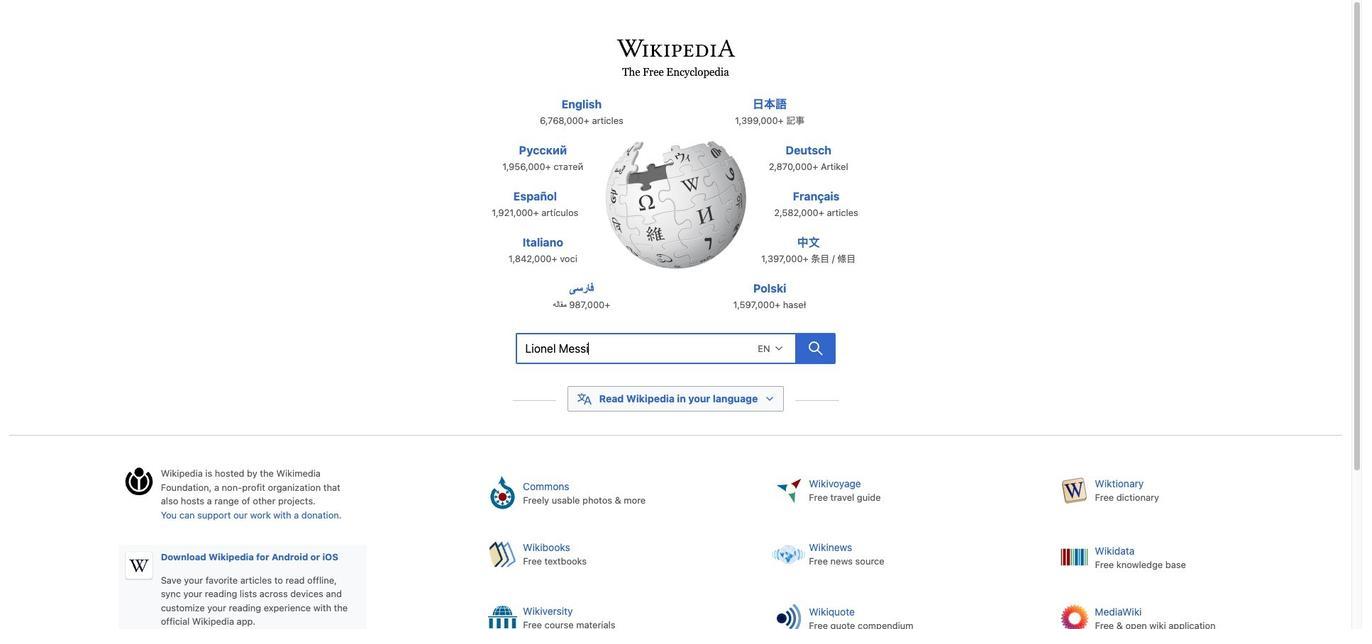 Task type: vqa. For each thing, say whether or not it's contained in the screenshot.
Wikipedia 'image'
yes



Task type: locate. For each thing, give the bounding box(es) containing it.
None search field
[[516, 333, 796, 364]]

wikipedia image
[[605, 140, 747, 270]]



